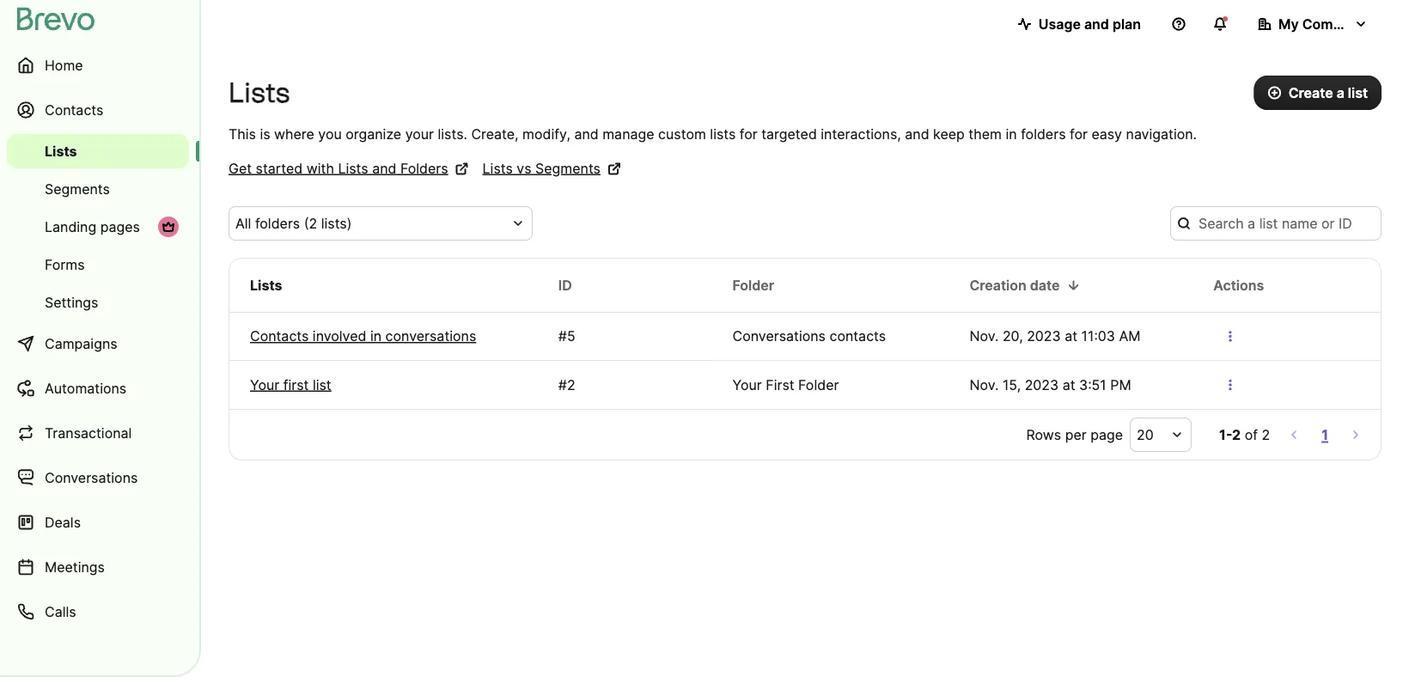 Task type: locate. For each thing, give the bounding box(es) containing it.
2 right of
[[1263, 426, 1271, 443]]

list inside button
[[1349, 84, 1369, 101]]

list for create a list
[[1349, 84, 1369, 101]]

lists down "all"
[[250, 277, 282, 294]]

date
[[1031, 277, 1060, 294]]

calls
[[45, 604, 76, 620]]

1 horizontal spatial your
[[733, 377, 762, 393]]

first
[[283, 377, 309, 393]]

meetings link
[[7, 547, 189, 588]]

2 for 1-
[[1233, 426, 1242, 443]]

your left first
[[250, 377, 280, 393]]

0 vertical spatial list
[[1349, 84, 1369, 101]]

this
[[229, 126, 256, 142]]

1 horizontal spatial segments
[[536, 160, 601, 177]]

contacts down 'home'
[[45, 101, 103, 118]]

conversations
[[733, 328, 826, 345], [45, 469, 138, 486]]

get started with lists and folders
[[229, 160, 448, 177]]

manage
[[603, 126, 655, 142]]

in
[[1006, 126, 1018, 142], [371, 328, 382, 345]]

2023 right 20,
[[1028, 328, 1062, 345]]

1 horizontal spatial 2
[[1233, 426, 1242, 443]]

nov. left 15,
[[970, 377, 999, 393]]

lists up segments link on the left top of the page
[[45, 143, 77, 159]]

1 for from the left
[[740, 126, 758, 142]]

keep
[[934, 126, 965, 142]]

2023 right 15,
[[1025, 377, 1059, 393]]

a
[[1337, 84, 1345, 101]]

home link
[[7, 45, 189, 86]]

# 2
[[559, 377, 576, 393]]

conversations for conversations contacts
[[733, 328, 826, 345]]

0 vertical spatial in
[[1006, 126, 1018, 142]]

# up # 2
[[559, 328, 567, 345]]

for
[[740, 126, 758, 142], [1070, 126, 1088, 142]]

1 horizontal spatial for
[[1070, 126, 1088, 142]]

folder up conversations contacts
[[733, 277, 775, 294]]

0 vertical spatial conversations
[[733, 328, 826, 345]]

0 horizontal spatial conversations
[[45, 469, 138, 486]]

left___rvooi image
[[162, 220, 175, 234]]

1
[[1322, 426, 1329, 443]]

forms
[[45, 256, 85, 273]]

create
[[1289, 84, 1334, 101]]

contacts
[[45, 101, 103, 118], [250, 328, 309, 345]]

none field inside all folders (2 lists) popup button
[[236, 213, 506, 234]]

conversations
[[386, 328, 477, 345]]

nov. left 20,
[[970, 328, 999, 345]]

lists left vs
[[483, 160, 513, 177]]

1 horizontal spatial conversations
[[733, 328, 826, 345]]

your
[[405, 126, 434, 142]]

1 vertical spatial contacts
[[250, 328, 309, 345]]

0 vertical spatial nov.
[[970, 328, 999, 345]]

conversations inside 'conversations' link
[[45, 469, 138, 486]]

in right involved
[[371, 328, 382, 345]]

0 horizontal spatial 2
[[567, 377, 576, 393]]

1 vertical spatial folders
[[255, 215, 300, 232]]

3:51
[[1080, 377, 1107, 393]]

#
[[559, 328, 567, 345], [559, 377, 567, 393]]

20 button
[[1131, 418, 1193, 452]]

and
[[1085, 15, 1110, 32], [575, 126, 599, 142], [906, 126, 930, 142], [372, 160, 397, 177]]

id
[[559, 277, 572, 294]]

1-2 of 2
[[1220, 426, 1271, 443]]

1 horizontal spatial contacts
[[250, 328, 309, 345]]

lists right with
[[338, 160, 369, 177]]

# for 2
[[559, 377, 567, 393]]

list right the a
[[1349, 84, 1369, 101]]

for left easy
[[1070, 126, 1088, 142]]

all
[[236, 215, 251, 232]]

# for 5
[[559, 328, 567, 345]]

2023
[[1028, 328, 1062, 345], [1025, 377, 1059, 393]]

1 horizontal spatial folder
[[799, 377, 839, 393]]

folders inside popup button
[[255, 215, 300, 232]]

lists
[[229, 76, 290, 109], [45, 143, 77, 159], [338, 160, 369, 177], [483, 160, 513, 177], [250, 277, 282, 294]]

transactional
[[45, 425, 132, 441]]

0 vertical spatial 2023
[[1028, 328, 1062, 345]]

create,
[[471, 126, 519, 142]]

pages
[[100, 218, 140, 235]]

1 button
[[1319, 423, 1333, 447]]

1 horizontal spatial in
[[1006, 126, 1018, 142]]

your inside 'link'
[[250, 377, 280, 393]]

1 vertical spatial #
[[559, 377, 567, 393]]

list inside 'link'
[[313, 377, 332, 393]]

2 your from the left
[[733, 377, 762, 393]]

2
[[567, 377, 576, 393], [1233, 426, 1242, 443], [1263, 426, 1271, 443]]

landing pages
[[45, 218, 140, 235]]

1 vertical spatial nov.
[[970, 377, 999, 393]]

automations
[[45, 380, 127, 397]]

lists up is
[[229, 76, 290, 109]]

at
[[1065, 328, 1078, 345], [1063, 377, 1076, 393]]

conversations down transactional
[[45, 469, 138, 486]]

custom
[[659, 126, 707, 142]]

conversations up the first at the bottom of the page
[[733, 328, 826, 345]]

1 horizontal spatial list
[[1349, 84, 1369, 101]]

in right them
[[1006, 126, 1018, 142]]

0 horizontal spatial folders
[[255, 215, 300, 232]]

and left plan
[[1085, 15, 1110, 32]]

pm
[[1111, 377, 1132, 393]]

folder right the first at the bottom of the page
[[799, 377, 839, 393]]

where
[[274, 126, 315, 142]]

2023 for 15,
[[1025, 377, 1059, 393]]

settings link
[[7, 285, 189, 320]]

0 vertical spatial folder
[[733, 277, 775, 294]]

rows per page
[[1027, 426, 1124, 443]]

1 horizontal spatial folders
[[1022, 126, 1067, 142]]

landing
[[45, 218, 96, 235]]

0 horizontal spatial contacts
[[45, 101, 103, 118]]

folders left (2 in the top of the page
[[255, 215, 300, 232]]

1 nov. from the top
[[970, 328, 999, 345]]

0 horizontal spatial segments
[[45, 181, 110, 197]]

campaigns link
[[7, 323, 189, 365]]

segments down the modify,
[[536, 160, 601, 177]]

1 vertical spatial in
[[371, 328, 382, 345]]

1 vertical spatial at
[[1063, 377, 1076, 393]]

for right lists
[[740, 126, 758, 142]]

# down "# 5"
[[559, 377, 567, 393]]

None field
[[236, 213, 506, 234]]

0 vertical spatial at
[[1065, 328, 1078, 345]]

folder
[[733, 277, 775, 294], [799, 377, 839, 393]]

20,
[[1003, 328, 1024, 345]]

my
[[1279, 15, 1300, 32]]

folders
[[1022, 126, 1067, 142], [255, 215, 300, 232]]

creation date
[[970, 277, 1060, 294]]

vs
[[517, 160, 532, 177]]

15,
[[1003, 377, 1021, 393]]

lists vs segments
[[483, 160, 601, 177]]

of
[[1245, 426, 1259, 443]]

segments up the landing
[[45, 181, 110, 197]]

targeted
[[762, 126, 817, 142]]

2 left of
[[1233, 426, 1242, 443]]

0 vertical spatial contacts
[[45, 101, 103, 118]]

your left the first at the bottom of the page
[[733, 377, 762, 393]]

0 vertical spatial #
[[559, 328, 567, 345]]

list right first
[[313, 377, 332, 393]]

1 vertical spatial list
[[313, 377, 332, 393]]

lists inside lists link
[[45, 143, 77, 159]]

0 horizontal spatial for
[[740, 126, 758, 142]]

2 nov. from the top
[[970, 377, 999, 393]]

0 horizontal spatial list
[[313, 377, 332, 393]]

actions
[[1214, 277, 1265, 294]]

contacts up your first list
[[250, 328, 309, 345]]

conversations link
[[7, 457, 189, 499]]

nov. for nov. 15, 2023 at 3:51 pm
[[970, 377, 999, 393]]

1 vertical spatial folder
[[799, 377, 839, 393]]

folders right them
[[1022, 126, 1067, 142]]

at left 3:51
[[1063, 377, 1076, 393]]

2 down 5
[[567, 377, 576, 393]]

2 for from the left
[[1070, 126, 1088, 142]]

at left 11:03
[[1065, 328, 1078, 345]]

page
[[1091, 426, 1124, 443]]

and down organize
[[372, 160, 397, 177]]

2 # from the top
[[559, 377, 567, 393]]

0 horizontal spatial your
[[250, 377, 280, 393]]

is
[[260, 126, 270, 142]]

1 your from the left
[[250, 377, 280, 393]]

transactional link
[[7, 413, 189, 454]]

all folders (2 lists)
[[236, 215, 352, 232]]

1 vertical spatial conversations
[[45, 469, 138, 486]]

1 # from the top
[[559, 328, 567, 345]]

1 vertical spatial 2023
[[1025, 377, 1059, 393]]

0 horizontal spatial in
[[371, 328, 382, 345]]

usage and plan button
[[1005, 7, 1155, 41]]



Task type: vqa. For each thing, say whether or not it's contained in the screenshot.
#
yes



Task type: describe. For each thing, give the bounding box(es) containing it.
(2
[[304, 215, 317, 232]]

get
[[229, 160, 252, 177]]

conversations for conversations
[[45, 469, 138, 486]]

plan
[[1113, 15, 1142, 32]]

create a list button
[[1255, 76, 1382, 110]]

usage and plan
[[1039, 15, 1142, 32]]

campaigns
[[45, 335, 117, 352]]

2 horizontal spatial 2
[[1263, 426, 1271, 443]]

and right the modify,
[[575, 126, 599, 142]]

lists inside get started with lists and folders link
[[338, 160, 369, 177]]

lists inside lists vs segments link
[[483, 160, 513, 177]]

deals
[[45, 514, 81, 531]]

deals link
[[7, 502, 189, 543]]

contacts link
[[7, 89, 189, 131]]

lists
[[710, 126, 736, 142]]

nov. 20, 2023 at 11:03 am
[[970, 328, 1141, 345]]

usage
[[1039, 15, 1081, 32]]

first
[[766, 377, 795, 393]]

5
[[567, 328, 576, 345]]

contacts for contacts involved in conversations
[[250, 328, 309, 345]]

contacts involved in conversations link
[[250, 326, 517, 347]]

contacts
[[830, 328, 886, 345]]

this is where you organize your lists. create, modify, and manage custom lists for targeted interactions, and keep them in folders for easy navigation.
[[229, 126, 1198, 142]]

easy
[[1092, 126, 1123, 142]]

# 5
[[559, 328, 576, 345]]

at for 11:03
[[1065, 328, 1078, 345]]

20
[[1137, 426, 1154, 443]]

all folders (2 lists) button
[[229, 206, 533, 241]]

modify,
[[523, 126, 571, 142]]

with
[[307, 160, 334, 177]]

meetings
[[45, 559, 105, 576]]

contacts for contacts
[[45, 101, 103, 118]]

folders
[[401, 160, 448, 177]]

calls link
[[7, 591, 189, 633]]

lists link
[[7, 134, 189, 169]]

creation
[[970, 277, 1027, 294]]

0 vertical spatial segments
[[536, 160, 601, 177]]

your first list link
[[250, 375, 517, 395]]

automations link
[[7, 368, 189, 409]]

your first folder
[[733, 377, 839, 393]]

them
[[969, 126, 1002, 142]]

organize
[[346, 126, 402, 142]]

lists)
[[321, 215, 352, 232]]

1 vertical spatial segments
[[45, 181, 110, 197]]

your first list
[[250, 377, 332, 393]]

interactions,
[[821, 126, 902, 142]]

lists.
[[438, 126, 468, 142]]

2023 for 20,
[[1028, 328, 1062, 345]]

landing pages link
[[7, 210, 189, 244]]

list for your first list
[[313, 377, 332, 393]]

my company
[[1279, 15, 1367, 32]]

navigation.
[[1127, 126, 1198, 142]]

get started with lists and folders link
[[229, 158, 469, 179]]

1-
[[1220, 426, 1233, 443]]

per
[[1066, 426, 1087, 443]]

segments link
[[7, 172, 189, 206]]

and left keep
[[906, 126, 930, 142]]

your for your first list
[[250, 377, 280, 393]]

you
[[318, 126, 342, 142]]

rows
[[1027, 426, 1062, 443]]

Search a list name or ID search field
[[1171, 206, 1382, 241]]

nov. 15, 2023 at 3:51 pm
[[970, 377, 1132, 393]]

and inside button
[[1085, 15, 1110, 32]]

my company button
[[1245, 7, 1382, 41]]

create a list
[[1289, 84, 1369, 101]]

nov. for nov. 20, 2023 at 11:03 am
[[970, 328, 999, 345]]

your for your first folder
[[733, 377, 762, 393]]

at for 3:51
[[1063, 377, 1076, 393]]

settings
[[45, 294, 98, 311]]

11:03
[[1082, 328, 1116, 345]]

conversations contacts
[[733, 328, 886, 345]]

contacts involved in conversations
[[250, 328, 477, 345]]

in inside "contacts involved in conversations" link
[[371, 328, 382, 345]]

forms link
[[7, 248, 189, 282]]

lists vs segments link
[[483, 158, 622, 179]]

0 vertical spatial folders
[[1022, 126, 1067, 142]]

company
[[1303, 15, 1367, 32]]

2 for #
[[567, 377, 576, 393]]

involved
[[313, 328, 367, 345]]

0 horizontal spatial folder
[[733, 277, 775, 294]]

started
[[256, 160, 303, 177]]

am
[[1120, 328, 1141, 345]]



